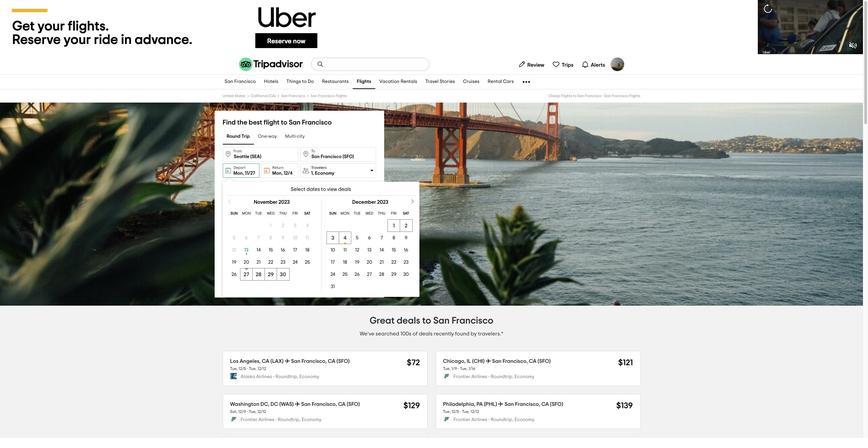 Task type: vqa. For each thing, say whether or not it's contained in the screenshot.


Task type: describe. For each thing, give the bounding box(es) containing it.
roundtrip, for $129
[[278, 418, 301, 423]]

ca for $129
[[338, 402, 346, 408]]

san down do
[[311, 94, 317, 98]]

review
[[527, 62, 544, 68]]

new
[[261, 205, 269, 209]]

0 vertical spatial san francisco link
[[221, 75, 260, 89]]

cruises
[[463, 80, 480, 84]]

mon dec 18 2023 cell
[[339, 257, 351, 269]]

by
[[471, 332, 477, 337]]

- right 1/9
[[458, 367, 459, 371]]

tue, down chicago, il (chi) on the right of the page
[[460, 367, 468, 371]]

tripadvisor image
[[239, 58, 303, 71]]

(chi)
[[472, 359, 485, 365]]

review link
[[516, 58, 547, 71]]

il
[[467, 359, 471, 365]]

pa
[[477, 402, 483, 408]]

dc
[[271, 402, 278, 408]]

sun dec 03 2023 cell
[[327, 232, 339, 244]]

from
[[233, 150, 242, 153]]

row group for november
[[228, 220, 316, 281]]

,
[[313, 171, 314, 176]]

18 for mon dec 18 2023 cell
[[343, 260, 347, 265]]

francisco down alerts
[[585, 94, 602, 98]]

san right the cheap
[[577, 94, 584, 98]]

trips
[[562, 62, 574, 68]]

san up the united
[[225, 80, 233, 84]]

los
[[230, 359, 238, 365]]

travelers 1 , economy
[[311, 166, 334, 176]]

select for select all
[[223, 264, 238, 270]]

francisco down restaurants 'link'
[[318, 94, 335, 98]]

great
[[370, 317, 395, 326]]

4 for the mon dec 04 2023 cell
[[344, 236, 347, 241]]

row containing 10
[[327, 244, 412, 257]]

depart mon, 11/27
[[233, 166, 255, 176]]

8 for fri dec 08 2023 cell
[[393, 236, 395, 241]]

include nearby airports
[[286, 188, 345, 194]]

30 for sat dec 30 2023 cell
[[403, 273, 409, 277]]

ca for $72
[[328, 359, 335, 365]]

tue, left 1/9
[[443, 367, 451, 371]]

san up recently
[[433, 317, 450, 326]]

ca for $139
[[541, 402, 549, 408]]

sat dec 02 2023 cell
[[400, 220, 412, 232]]

cheap flights to san francisco - san francisco flights
[[548, 94, 640, 98]]

11 for mon dec 11 2023 cell
[[343, 248, 347, 253]]

vacation rentals
[[379, 80, 417, 84]]

do
[[308, 80, 314, 84]]

to right 'flight'
[[281, 119, 287, 126]]

francisco down profile picture
[[612, 94, 628, 98]]

3 for sun dec 03 2023 cell
[[331, 236, 334, 241]]

frontier airlines - roundtrip, economy for $129
[[241, 418, 321, 423]]

san francisco, ca (sfo) for $72
[[291, 359, 350, 365]]

economy inside "travelers 1 , economy"
[[315, 171, 334, 176]]

california (ca) link
[[251, 94, 276, 98]]

wed dec 13 2023 cell
[[363, 244, 376, 257]]

washington dc, dc (was)
[[230, 402, 294, 408]]

cruises link
[[459, 75, 484, 89]]

things
[[286, 80, 301, 84]]

5 for tue dec 05 2023 cell
[[356, 236, 359, 241]]

(was)
[[279, 402, 294, 408]]

francisco, for $129
[[312, 402, 337, 408]]

prices
[[242, 205, 255, 209]]

sat, 12/9  - tue, 12/12
[[230, 410, 266, 414]]

rentals
[[401, 80, 417, 84]]

wed nov 15 2023 cell
[[265, 244, 277, 257]]

(sfo) for $139
[[550, 402, 563, 408]]

row group for december
[[327, 220, 414, 293]]

san up the multi-city
[[289, 119, 301, 126]]

multi-city
[[285, 134, 305, 139]]

12 for sun nov 12 2023 cell
[[232, 248, 236, 253]]

- down alerts
[[602, 94, 603, 98]]

(in
[[256, 205, 260, 209]]

14 for thu dec 14 2023 cell in the bottom left of the page
[[380, 248, 384, 253]]

14 for tue nov 14 2023 cell
[[256, 248, 261, 253]]

tue, down philadelphia, pa (phl)
[[462, 410, 470, 414]]

28 for tue nov 28 2023 cell
[[256, 272, 261, 278]]

mon nov 13 2023 cell
[[240, 244, 252, 257]]

frontier airlines - roundtrip, economy for $121
[[454, 375, 534, 380]]

frontier for $121
[[454, 375, 470, 380]]

recently
[[434, 332, 454, 337]]

sat nov 25 2023 cell
[[301, 257, 313, 269]]

states
[[235, 94, 246, 98]]

searched
[[376, 332, 399, 337]]

november
[[254, 200, 277, 205]]

thu for 4
[[378, 212, 385, 216]]

california (ca)
[[251, 94, 276, 98]]

of
[[413, 332, 418, 337]]

multi-
[[285, 134, 297, 139]]

1/9
[[452, 367, 457, 371]]

economy for $72
[[299, 375, 319, 380]]

san francisco, ca (sfo) for $121
[[492, 359, 551, 365]]

view
[[327, 187, 337, 192]]

11/27
[[245, 171, 255, 176]]

6 for 'mon nov 06 2023' cell
[[245, 236, 248, 241]]

$129
[[403, 402, 420, 411]]

trips link
[[550, 58, 576, 71]]

wed dec 27 2023 cell
[[363, 269, 376, 281]]

City or Airport text field
[[223, 148, 298, 162]]

row containing 3
[[327, 232, 412, 244]]

the
[[237, 119, 247, 126]]

row containing 17
[[327, 257, 412, 269]]

12/5 for $72
[[239, 367, 246, 371]]

united
[[223, 94, 234, 98]]

all
[[239, 264, 245, 270]]

sat dec 30 2023 cell
[[400, 269, 412, 281]]

los angeles, ca (lax)
[[230, 359, 284, 365]]

100s
[[400, 332, 411, 337]]

cheap
[[548, 94, 560, 98]]

fri dec 22 2023 cell
[[388, 257, 400, 269]]

unpublishedflight
[[309, 234, 354, 240]]

thu dec 28 2023 cell
[[376, 269, 388, 281]]

december 2023
[[352, 200, 388, 205]]

tue nov 28 2023 cell
[[252, 269, 265, 281]]

wed dec 06 2023 cell
[[363, 232, 376, 244]]

great deals to san francisco
[[370, 317, 493, 326]]

travelers
[[311, 166, 327, 170]]

san right (was)
[[301, 402, 311, 408]]

- right '12/9'
[[247, 410, 248, 414]]

airports
[[325, 188, 345, 194]]

- down (lax)
[[273, 375, 274, 380]]

one-way
[[258, 134, 277, 139]]

tue, down angeles,
[[249, 367, 257, 371]]

economy for $121
[[515, 375, 534, 380]]

find the best flight to san francisco
[[223, 119, 332, 126]]

alerts link
[[579, 58, 608, 71]]

wed for 6
[[267, 212, 275, 216]]

sat nov 11 2023 cell
[[301, 232, 313, 244]]

return
[[272, 166, 284, 170]]

tue, right '12/9'
[[249, 410, 257, 414]]

row containing 12
[[228, 244, 313, 257]]

to for great deals to san francisco
[[422, 317, 431, 326]]

travel stories
[[425, 80, 455, 84]]

stories
[[440, 80, 455, 84]]

best
[[249, 119, 262, 126]]

15 for wed nov 15 2023 "cell" in the bottom left of the page
[[269, 248, 273, 253]]

13 for wed dec 13 2023 cell
[[367, 248, 372, 253]]

(ca)
[[269, 94, 276, 98]]

profile picture image
[[611, 58, 624, 71]]

sun dec 24 2023 cell
[[327, 269, 339, 281]]

airlines for $121
[[471, 375, 487, 380]]

united states link
[[223, 94, 246, 98]]

san down alerts
[[604, 94, 611, 98]]

10 for sun dec 10 2023 cell on the bottom
[[331, 248, 335, 253]]

fri dec 08 2023 cell
[[388, 232, 400, 244]]

find for find the best flight to san francisco
[[223, 119, 236, 126]]

0 horizontal spatial san francisco
[[225, 80, 256, 84]]

francisco, for $72
[[302, 359, 327, 365]]

1 for 4
[[393, 223, 395, 229]]

13 for mon nov 13 2023 cell
[[244, 248, 248, 253]]

restaurants link
[[318, 75, 353, 89]]

(sfo) for $129
[[347, 402, 360, 408]]

sat dec 16 2023 cell
[[400, 244, 412, 257]]

ca for $121
[[529, 359, 537, 365]]

select all
[[223, 264, 245, 270]]

san right (lax)
[[291, 359, 300, 365]]

row containing 24
[[327, 269, 412, 281]]

airlines for $139
[[471, 418, 487, 423]]

sun nov 05 2023 cell
[[228, 232, 240, 244]]

grid containing 27
[[223, 200, 321, 293]]

31
[[331, 285, 335, 290]]

compare
[[223, 205, 241, 209]]

- up (phl)
[[488, 375, 490, 380]]

sun for 5
[[231, 212, 238, 216]]

5 for sun nov 05 2023 "cell"
[[233, 236, 235, 241]]

sat for 28
[[403, 212, 409, 216]]

1 inside "travelers 1 , economy"
[[311, 171, 313, 176]]

19 for sun nov 19 2023 cell
[[232, 260, 236, 265]]

francisco up the city
[[302, 119, 332, 126]]

tue dec 05 2023 cell
[[351, 232, 363, 244]]

9 for thu nov 09 2023 cell
[[282, 236, 284, 241]]

$121
[[618, 359, 633, 368]]

rental cars link
[[484, 75, 518, 89]]

francisco, for $139
[[515, 402, 540, 408]]

mon dec 25 2023 cell
[[339, 269, 351, 281]]

hotels
[[264, 80, 278, 84]]

united states
[[223, 94, 246, 98]]

philadelphia, pa (phl)
[[443, 402, 497, 408]]

airlines for $129
[[258, 418, 274, 423]]

4 for sat nov 04 2023 cell
[[306, 224, 309, 229]]

29 for fri dec 29 2023 cell
[[391, 273, 397, 277]]

21 for tue nov 21 2023 cell
[[257, 260, 261, 265]]

to for select dates to view deals
[[321, 187, 326, 192]]

november 2023
[[254, 200, 290, 205]]

- down angeles,
[[247, 367, 248, 371]]

chicago, il (chi)
[[443, 359, 485, 365]]

roundtrip, for $121
[[491, 375, 514, 380]]

wed for 4
[[366, 212, 373, 216]]

rental
[[488, 80, 502, 84]]

way
[[268, 134, 277, 139]]

deals for view
[[338, 187, 351, 192]]

found
[[455, 332, 470, 337]]

12/12 for $72
[[258, 367, 266, 371]]

sat dec 09 2023 cell
[[400, 232, 412, 244]]

12/4
[[284, 171, 293, 176]]

mon dec 11 2023 cell
[[339, 244, 351, 257]]

alerts
[[591, 62, 605, 68]]

11 for sat nov 11 2023 cell
[[306, 236, 309, 241]]

fri nov 24 2023 cell
[[289, 257, 301, 269]]

to for cheap flights to san francisco - san francisco flights
[[573, 94, 577, 98]]

dc,
[[260, 402, 269, 408]]

28 for thu dec 28 2023 cell
[[379, 273, 384, 277]]

mon for 4
[[341, 212, 349, 216]]

mon nov 20 2023 cell
[[240, 257, 252, 269]]



Task type: locate. For each thing, give the bounding box(es) containing it.
tue nov 07 2023 cell
[[252, 232, 265, 244]]

2 23 from the left
[[404, 260, 409, 265]]

26 inside cell
[[232, 273, 237, 277]]

1 horizontal spatial 16
[[404, 248, 408, 253]]

1 fri from the left
[[293, 212, 298, 216]]

0 horizontal spatial 24
[[293, 260, 298, 265]]

20 right tue dec 19 2023 cell
[[367, 260, 372, 265]]

frontier down tue, 1/9  - tue, 1/16
[[454, 375, 470, 380]]

1 8 from the left
[[270, 236, 272, 241]]

23 right the wed nov 22 2023 cell
[[280, 260, 285, 265]]

1 vertical spatial 18
[[343, 260, 347, 265]]

5 up tue dec 12 2023 cell
[[356, 236, 359, 241]]

grid
[[223, 200, 321, 293], [321, 200, 419, 293]]

0 horizontal spatial wed
[[267, 212, 275, 216]]

fri dec 01 2023 cell
[[388, 220, 400, 232]]

thu nov 09 2023 cell
[[277, 232, 289, 244]]

airlines down 'los angeles, ca (lax)'
[[256, 375, 272, 380]]

1 horizontal spatial 24
[[330, 273, 335, 277]]

1 horizontal spatial 3
[[331, 236, 334, 241]]

26 for 'sun nov 26 2023' cell
[[232, 273, 237, 277]]

roundtrip,
[[275, 375, 298, 380], [491, 375, 514, 380], [278, 418, 301, 423], [491, 418, 514, 423]]

to left view in the left top of the page
[[321, 187, 326, 192]]

2 15 from the left
[[392, 248, 396, 253]]

0 vertical spatial 17
[[293, 248, 297, 253]]

row
[[228, 208, 313, 220], [327, 208, 412, 220], [228, 220, 313, 232], [327, 220, 412, 232], [228, 232, 313, 244], [327, 232, 412, 244], [228, 244, 313, 257], [327, 244, 412, 257], [228, 257, 313, 269], [327, 257, 412, 269], [228, 269, 313, 281], [327, 269, 412, 281]]

row containing 27
[[228, 269, 313, 281]]

san right (chi)
[[492, 359, 501, 365]]

vacation rentals link
[[375, 75, 421, 89]]

fri nov 17 2023 cell
[[289, 244, 301, 257]]

tue for 4
[[354, 212, 361, 216]]

0 vertical spatial 3
[[294, 224, 296, 229]]

0 vertical spatial 25
[[305, 260, 310, 265]]

19 down tue dec 12 2023 cell
[[355, 260, 359, 265]]

2 wed from the left
[[366, 212, 373, 216]]

24 inside sun dec 24 2023 "cell"
[[330, 273, 335, 277]]

1 26 from the left
[[232, 273, 237, 277]]

sat nov 18 2023 cell
[[301, 244, 313, 257]]

24 for sun dec 24 2023 "cell" on the bottom left of the page
[[330, 273, 335, 277]]

(lax)
[[271, 359, 284, 365]]

1 horizontal spatial find
[[286, 280, 296, 286]]

1 horizontal spatial 21
[[380, 260, 384, 265]]

fri for 4
[[391, 212, 397, 216]]

ca
[[262, 359, 269, 365], [328, 359, 335, 365], [529, 359, 537, 365], [338, 402, 346, 408], [541, 402, 549, 408]]

20 inside wed dec 20 2023 cell
[[367, 260, 372, 265]]

advertisement region
[[0, 0, 863, 54]]

francisco
[[234, 80, 256, 84], [289, 94, 305, 98], [318, 94, 335, 98], [585, 94, 602, 98], [612, 94, 628, 98], [302, 119, 332, 126], [452, 317, 493, 326]]

to
[[302, 80, 307, 84], [573, 94, 577, 98], [281, 119, 287, 126], [321, 187, 326, 192], [422, 317, 431, 326]]

grid containing 1
[[321, 200, 419, 293]]

22 right thu dec 21 2023 cell
[[391, 260, 396, 265]]

0 horizontal spatial 4
[[306, 224, 309, 229]]

4 right the fri nov 03 2023 cell
[[306, 224, 309, 229]]

22 inside cell
[[268, 260, 273, 265]]

22
[[268, 260, 273, 265], [391, 260, 396, 265]]

1 19 from the left
[[232, 260, 236, 265]]

2 sat from the left
[[403, 212, 409, 216]]

sat dec 23 2023 cell
[[400, 257, 412, 269]]

1 7 from the left
[[257, 236, 260, 241]]

30 right fri dec 29 2023 cell
[[403, 273, 409, 277]]

frontier down sat, 12/9  - tue, 12/12
[[241, 418, 257, 423]]

0 horizontal spatial 15
[[269, 248, 273, 253]]

1 row group from the left
[[228, 220, 316, 281]]

22 for the wed nov 22 2023 cell
[[268, 260, 273, 265]]

0 horizontal spatial 20
[[244, 260, 249, 265]]

tue dec 19 2023 cell
[[351, 257, 363, 269]]

sat
[[304, 212, 311, 216], [403, 212, 409, 216]]

thu dec 07 2023 cell
[[376, 232, 388, 244]]

2023 for 6
[[279, 200, 290, 205]]

3 up sun dec 10 2023 cell on the bottom
[[331, 236, 334, 241]]

0 vertical spatial tue, 12/5  - tue, 12/12
[[230, 367, 266, 371]]

1 15 from the left
[[269, 248, 273, 253]]

0 horizontal spatial 11
[[306, 236, 309, 241]]

25 for sat nov 25 2023 cell
[[305, 260, 310, 265]]

0 horizontal spatial 14
[[256, 248, 261, 253]]

29 for wed nov 29 2023 cell
[[268, 272, 274, 278]]

0 horizontal spatial 28
[[256, 272, 261, 278]]

1 grid from the left
[[223, 200, 321, 293]]

6
[[245, 236, 248, 241], [368, 236, 371, 241]]

1 inside cell
[[393, 223, 395, 229]]

restaurants
[[322, 80, 349, 84]]

1 horizontal spatial sun
[[329, 212, 336, 216]]

row group
[[228, 220, 316, 281], [327, 220, 414, 293]]

row group containing 27
[[228, 220, 316, 281]]

7 for tue nov 07 2023 cell
[[257, 236, 260, 241]]

29 right tue nov 28 2023 cell
[[268, 272, 274, 278]]

sat for 30
[[304, 212, 311, 216]]

1 horizontal spatial 5
[[356, 236, 359, 241]]

row containing 5
[[228, 232, 313, 244]]

6 right sun nov 05 2023 "cell"
[[245, 236, 248, 241]]

25
[[305, 260, 310, 265], [342, 273, 348, 277]]

0 horizontal spatial tue
[[255, 212, 262, 216]]

tue, 12/5  - tue, 12/12 for $139
[[443, 410, 479, 414]]

6 inside 'mon nov 06 2023' cell
[[245, 236, 248, 241]]

fri
[[293, 212, 298, 216], [391, 212, 397, 216]]

frontier for $129
[[241, 418, 257, 423]]

sun for 3
[[329, 212, 336, 216]]

30 for thu nov 30 2023 cell
[[280, 272, 286, 278]]

roundtrip, up (phl)
[[491, 375, 514, 380]]

1 5 from the left
[[233, 236, 235, 241]]

alaska up mon nov 13 2023 cell
[[232, 234, 249, 240]]

2 thu from the left
[[378, 212, 385, 216]]

- down (phl)
[[488, 418, 490, 423]]

5 inside "cell"
[[233, 236, 235, 241]]

1 horizontal spatial 29
[[391, 273, 397, 277]]

2 9 from the left
[[405, 236, 407, 241]]

wed nov 08 2023 cell
[[265, 232, 277, 244]]

2 26 from the left
[[355, 273, 360, 277]]

12/5
[[239, 367, 246, 371], [452, 410, 459, 414]]

0 horizontal spatial san francisco link
[[221, 75, 260, 89]]

1 horizontal spatial 8
[[393, 236, 395, 241]]

23 right fri dec 22 2023 cell
[[404, 260, 409, 265]]

wed dec 20 2023 cell
[[363, 257, 376, 269]]

22 right tue nov 21 2023 cell
[[268, 260, 273, 265]]

15 inside cell
[[392, 248, 396, 253]]

san francisco up states
[[225, 80, 256, 84]]

1 horizontal spatial 25
[[342, 273, 348, 277]]

15 right tue nov 14 2023 cell
[[269, 248, 273, 253]]

alaska for alaska airlines - roundtrip, economy
[[241, 375, 255, 380]]

find flights button
[[223, 276, 376, 290]]

deals right view in the left top of the page
[[338, 187, 351, 192]]

tue, down los
[[230, 367, 238, 371]]

frontier airlines - roundtrip, economy down (was)
[[241, 418, 321, 423]]

27 for mon nov 27 2023 cell
[[244, 272, 249, 278]]

0 horizontal spatial 23
[[280, 260, 285, 265]]

1 up wed nov 08 2023 cell
[[270, 224, 272, 229]]

1 horizontal spatial 30
[[403, 273, 409, 277]]

1 vertical spatial select
[[223, 264, 238, 270]]

0 horizontal spatial tue, 12/5  - tue, 12/12
[[230, 367, 266, 371]]

2 mon from the left
[[341, 212, 349, 216]]

2 13 from the left
[[367, 248, 372, 253]]

9 up thu nov 16 2023 cell
[[282, 236, 284, 241]]

december
[[352, 200, 376, 205]]

30
[[280, 272, 286, 278], [403, 273, 409, 277]]

0 horizontal spatial mon,
[[233, 171, 244, 176]]

window)
[[270, 205, 286, 209]]

7 right the wed dec 06 2023 cell
[[380, 236, 383, 241]]

cars
[[503, 80, 514, 84]]

0 horizontal spatial mon
[[242, 212, 251, 216]]

fri dec 15 2023 cell
[[388, 244, 400, 257]]

2 19 from the left
[[355, 260, 359, 265]]

2 5 from the left
[[356, 236, 359, 241]]

sun nov 12 2023 cell
[[228, 244, 240, 257]]

21 down tue nov 14 2023 cell
[[257, 260, 261, 265]]

ladybug
[[232, 251, 254, 257]]

mon for 6
[[242, 212, 251, 216]]

fri nov 03 2023 cell
[[289, 220, 301, 232]]

1 horizontal spatial 11
[[343, 248, 347, 253]]

20 for mon nov 20 2023 cell
[[244, 260, 249, 265]]

alaska airlines - roundtrip, economy
[[241, 375, 319, 380]]

1 vertical spatial 4
[[344, 236, 347, 241]]

1 thu from the left
[[279, 212, 287, 216]]

thu nov 16 2023 cell
[[277, 244, 289, 257]]

flights
[[298, 280, 313, 286]]

alaska down angeles,
[[241, 375, 255, 380]]

24 inside fri nov 24 2023 cell
[[293, 260, 298, 265]]

sat up sat nov 04 2023 cell
[[304, 212, 311, 216]]

15 for fri dec 15 2023 cell
[[392, 248, 396, 253]]

10 up fri nov 17 2023 cell
[[293, 236, 297, 241]]

1 inside "cell"
[[270, 224, 272, 229]]

26 inside cell
[[355, 273, 360, 277]]

(sfo) for $72
[[337, 359, 350, 365]]

18 for sat nov 18 2023 cell
[[305, 248, 309, 253]]

1 horizontal spatial 12
[[355, 248, 359, 253]]

we've
[[360, 332, 374, 337]]

16 for thu nov 16 2023 cell
[[281, 248, 285, 253]]

2 22 from the left
[[391, 260, 396, 265]]

13 inside mon nov 13 2023 cell
[[244, 248, 248, 253]]

12/5 down the philadelphia,
[[452, 410, 459, 414]]

roundtrip, down (phl)
[[491, 418, 514, 423]]

0 horizontal spatial 10
[[293, 236, 297, 241]]

2 7 from the left
[[380, 236, 383, 241]]

(sfo)
[[337, 359, 350, 365], [538, 359, 551, 365], [347, 402, 360, 408], [550, 402, 563, 408]]

flight
[[264, 119, 280, 126]]

1 horizontal spatial 15
[[392, 248, 396, 253]]

2
[[405, 223, 408, 229], [282, 224, 284, 229]]

tue for 6
[[255, 212, 262, 216]]

1 horizontal spatial 1
[[311, 171, 313, 176]]

thu nov 02 2023 cell
[[277, 220, 289, 232]]

1 horizontal spatial 13
[[367, 248, 372, 253]]

22 for fri dec 22 2023 cell
[[391, 260, 396, 265]]

san right (ca)
[[281, 94, 288, 98]]

1 tue from the left
[[255, 212, 262, 216]]

thu dec 21 2023 cell
[[376, 257, 388, 269]]

15 inside "cell"
[[269, 248, 273, 253]]

1 horizontal spatial 9
[[405, 236, 407, 241]]

2 sun from the left
[[329, 212, 336, 216]]

1 6 from the left
[[245, 236, 248, 241]]

1 wed from the left
[[267, 212, 275, 216]]

1 vertical spatial deals
[[397, 317, 420, 326]]

francisco inside the san francisco link
[[234, 80, 256, 84]]

deals for of
[[419, 332, 433, 337]]

0 horizontal spatial thu
[[279, 212, 287, 216]]

5 inside cell
[[356, 236, 359, 241]]

None search field
[[311, 58, 429, 71]]

1 vertical spatial 11
[[343, 248, 347, 253]]

21 inside tue nov 21 2023 cell
[[257, 260, 261, 265]]

13 inside wed dec 13 2023 cell
[[367, 248, 372, 253]]

25 left tue dec 26 2023 cell
[[342, 273, 348, 277]]

washington
[[230, 402, 259, 408]]

round trip
[[227, 134, 250, 139]]

8 for wed nov 08 2023 cell
[[270, 236, 272, 241]]

airlines down 1/16
[[471, 375, 487, 380]]

1 horizontal spatial 14
[[380, 248, 384, 253]]

20 down ladybug
[[244, 260, 249, 265]]

mon nov 27 2023 cell
[[240, 269, 252, 281]]

thu for 6
[[279, 212, 287, 216]]

select for select dates to view deals
[[291, 187, 305, 192]]

find for find flights
[[286, 280, 296, 286]]

hotels link
[[260, 75, 282, 89]]

2 mon, from the left
[[272, 171, 283, 176]]

6 for the wed dec 06 2023 cell
[[368, 236, 371, 241]]

0 horizontal spatial 19
[[232, 260, 236, 265]]

mon, for mon, 11/27
[[233, 171, 244, 176]]

san francisco flights
[[311, 94, 347, 98]]

- down dc
[[275, 418, 277, 423]]

tue, 12/5  - tue, 12/12 down the philadelphia,
[[443, 410, 479, 414]]

28
[[256, 272, 261, 278], [379, 273, 384, 277]]

1 16 from the left
[[281, 248, 285, 253]]

san francisco link down things at top
[[281, 94, 305, 98]]

30 inside cell
[[403, 273, 409, 277]]

1 vertical spatial 17
[[331, 260, 335, 265]]

sun nov 26 2023 cell
[[228, 269, 240, 281]]

2 2023 from the left
[[377, 200, 388, 205]]

alaska for alaska airlines
[[232, 234, 249, 240]]

san francisco, ca (sfo) for $139
[[505, 402, 563, 408]]

22 inside cell
[[391, 260, 396, 265]]

sun dec 17 2023 cell
[[327, 257, 339, 269]]

flights
[[357, 80, 371, 84], [336, 94, 347, 98], [561, 94, 572, 98], [629, 94, 640, 98]]

30 inside cell
[[280, 272, 286, 278]]

(phl)
[[484, 402, 497, 408]]

6 inside the wed dec 06 2023 cell
[[368, 236, 371, 241]]

angeles,
[[240, 359, 261, 365]]

2 tue from the left
[[354, 212, 361, 216]]

select dates to view deals
[[291, 187, 351, 192]]

fri up the fri nov 03 2023 cell
[[293, 212, 298, 216]]

1 horizontal spatial 6
[[368, 236, 371, 241]]

0 horizontal spatial 25
[[305, 260, 310, 265]]

12 left mon nov 13 2023 cell
[[232, 248, 236, 253]]

2 row group from the left
[[327, 220, 414, 293]]

1 14 from the left
[[256, 248, 261, 253]]

1 20 from the left
[[244, 260, 249, 265]]

24 up 31
[[330, 273, 335, 277]]

20 inside mon nov 20 2023 cell
[[244, 260, 249, 265]]

1 horizontal spatial 22
[[391, 260, 396, 265]]

1 horizontal spatial 19
[[355, 260, 359, 265]]

wed nov 01 2023 cell
[[265, 220, 277, 232]]

12
[[232, 248, 236, 253], [355, 248, 359, 253]]

0 horizontal spatial 6
[[245, 236, 248, 241]]

wed down new on the top
[[267, 212, 275, 216]]

1 horizontal spatial tue
[[354, 212, 361, 216]]

things to do
[[286, 80, 314, 84]]

airlines up tue nov 14 2023 cell
[[250, 234, 268, 240]]

1 horizontal spatial wed
[[366, 212, 373, 216]]

28 inside cell
[[379, 273, 384, 277]]

4 right sun dec 03 2023 cell
[[344, 236, 347, 241]]

thu nov 30 2023 cell
[[277, 269, 289, 281]]

19
[[232, 260, 236, 265], [355, 260, 359, 265]]

1 vertical spatial 12/5
[[452, 410, 459, 414]]

to left do
[[302, 80, 307, 84]]

1 horizontal spatial 10
[[331, 248, 335, 253]]

san francisco link up states
[[221, 75, 260, 89]]

0 horizontal spatial sat
[[304, 212, 311, 216]]

2 14 from the left
[[380, 248, 384, 253]]

tue, 12/5  - tue, 12/12 for $72
[[230, 367, 266, 371]]

1 for 6
[[270, 224, 272, 229]]

wed nov 22 2023 cell
[[265, 257, 277, 269]]

1 mon, from the left
[[233, 171, 244, 176]]

12 for tue dec 12 2023 cell
[[355, 248, 359, 253]]

deals
[[338, 187, 351, 192], [397, 317, 420, 326], [419, 332, 433, 337]]

0 horizontal spatial 21
[[257, 260, 261, 265]]

nearby
[[306, 188, 324, 194]]

mon, inside return mon, 12/4
[[272, 171, 283, 176]]

1 horizontal spatial 7
[[380, 236, 383, 241]]

francisco,
[[302, 359, 327, 365], [503, 359, 528, 365], [312, 402, 337, 408], [515, 402, 540, 408]]

20 for wed dec 20 2023 cell
[[367, 260, 372, 265]]

mon, for mon, 12/4
[[272, 171, 283, 176]]

25 for mon dec 25 2023 cell at the bottom left
[[342, 273, 348, 277]]

9 up the sat dec 16 2023 'cell'
[[405, 236, 407, 241]]

0 horizontal spatial 2
[[282, 224, 284, 229]]

0 horizontal spatial row group
[[228, 220, 316, 281]]

21 inside thu dec 21 2023 cell
[[380, 260, 384, 265]]

tue nov 21 2023 cell
[[252, 257, 265, 269]]

15 right thu dec 14 2023 cell in the bottom left of the page
[[392, 248, 396, 253]]

wed down december 2023
[[366, 212, 373, 216]]

1 vertical spatial san francisco link
[[281, 94, 305, 98]]

0 vertical spatial deals
[[338, 187, 351, 192]]

1 horizontal spatial 23
[[404, 260, 409, 265]]

24 for fri nov 24 2023 cell
[[293, 260, 298, 265]]

1 21 from the left
[[257, 260, 261, 265]]

1 horizontal spatial 4
[[344, 236, 347, 241]]

2 6 from the left
[[368, 236, 371, 241]]

sun dec 31 2023 cell
[[327, 281, 339, 293]]

1 13 from the left
[[244, 248, 248, 253]]

16
[[281, 248, 285, 253], [404, 248, 408, 253]]

rental cars
[[488, 80, 514, 84]]

0 horizontal spatial 1
[[270, 224, 272, 229]]

12/12 for $129
[[257, 410, 266, 414]]

14 left fri dec 15 2023 cell
[[380, 248, 384, 253]]

1 horizontal spatial fri
[[391, 212, 397, 216]]

roundtrip, for $139
[[491, 418, 514, 423]]

travel stories link
[[421, 75, 459, 89]]

25 right fri nov 24 2023 cell
[[305, 260, 310, 265]]

1 sat from the left
[[304, 212, 311, 216]]

san francisco, ca (sfo) for $129
[[301, 402, 360, 408]]

sun dec 10 2023 cell
[[327, 244, 339, 257]]

1 horizontal spatial 2023
[[377, 200, 388, 205]]

0 horizontal spatial 27
[[244, 272, 249, 278]]

mon
[[242, 212, 251, 216], [341, 212, 349, 216]]

mon, inside depart mon, 11/27
[[233, 171, 244, 176]]

1 12 from the left
[[232, 248, 236, 253]]

san francisco link
[[221, 75, 260, 89], [281, 94, 305, 98]]

27 for wed dec 27 2023 cell
[[367, 273, 372, 277]]

tue nov 14 2023 cell
[[252, 244, 265, 257]]

0 horizontal spatial 26
[[232, 273, 237, 277]]

flights50off
[[309, 217, 338, 223]]

2 8 from the left
[[393, 236, 395, 241]]

airlines down "dc,"
[[258, 418, 274, 423]]

0 vertical spatial 10
[[293, 236, 297, 241]]

0 horizontal spatial sun
[[231, 212, 238, 216]]

1 horizontal spatial san francisco
[[281, 94, 305, 98]]

select left all
[[223, 264, 238, 270]]

0 horizontal spatial 9
[[282, 236, 284, 241]]

one-
[[258, 134, 268, 139]]

san francisco down things at top
[[281, 94, 305, 98]]

mon nov 06 2023 cell
[[240, 232, 252, 244]]

3 for the fri nov 03 2023 cell
[[294, 224, 296, 229]]

search image
[[317, 61, 324, 68]]

19 inside cell
[[232, 260, 236, 265]]

2 16 from the left
[[404, 248, 408, 253]]

12/5 down angeles,
[[239, 367, 246, 371]]

fri dec 29 2023 cell
[[388, 269, 400, 281]]

2023 right december
[[377, 200, 388, 205]]

21
[[257, 260, 261, 265], [380, 260, 384, 265]]

$139
[[616, 402, 633, 411]]

0 vertical spatial 11
[[306, 236, 309, 241]]

1 vertical spatial 25
[[342, 273, 348, 277]]

28 inside cell
[[256, 272, 261, 278]]

francisco up states
[[234, 80, 256, 84]]

1 horizontal spatial thu
[[378, 212, 385, 216]]

4 inside cell
[[344, 236, 347, 241]]

18 right fri nov 17 2023 cell
[[305, 248, 309, 253]]

0 horizontal spatial 16
[[281, 248, 285, 253]]

tue dec 26 2023 cell
[[351, 269, 363, 281]]

- down the philadelphia,
[[460, 410, 461, 414]]

16 up sat dec 23 2023 cell
[[404, 248, 408, 253]]

1 up fri dec 08 2023 cell
[[393, 223, 395, 229]]

(sfo) for $121
[[538, 359, 551, 365]]

12/5 for $139
[[452, 410, 459, 414]]

1 9 from the left
[[282, 236, 284, 241]]

economy for $129
[[302, 418, 321, 423]]

21 for thu dec 21 2023 cell
[[380, 260, 384, 265]]

thu dec 14 2023 cell
[[376, 244, 388, 257]]

1 horizontal spatial mon,
[[272, 171, 283, 176]]

16 inside 'cell'
[[404, 248, 408, 253]]

fri up fri dec 01 2023 cell
[[391, 212, 397, 216]]

1 2023 from the left
[[279, 200, 290, 205]]

mon up the mon dec 04 2023 cell
[[341, 212, 349, 216]]

12/9
[[238, 410, 246, 414]]

27 down all
[[244, 272, 249, 278]]

4
[[306, 224, 309, 229], [344, 236, 347, 241]]

1/16
[[469, 367, 475, 371]]

0 vertical spatial find
[[223, 119, 236, 126]]

frontier airlines - roundtrip, economy down (chi)
[[454, 375, 534, 380]]

1 vertical spatial find
[[286, 280, 296, 286]]

tue, down the philadelphia,
[[443, 410, 451, 414]]

5 left 'mon nov 06 2023' cell
[[233, 236, 235, 241]]

19 for tue dec 19 2023 cell
[[355, 260, 359, 265]]

1 horizontal spatial 2
[[405, 223, 408, 229]]

20
[[244, 260, 249, 265], [367, 260, 372, 265]]

2 for 28
[[405, 223, 408, 229]]

7 right 'mon nov 06 2023' cell
[[257, 236, 260, 241]]

19 left all
[[232, 260, 236, 265]]

2 for 30
[[282, 224, 284, 229]]

1 horizontal spatial sat
[[403, 212, 409, 216]]

to right the cheap
[[573, 94, 577, 98]]

travel
[[425, 80, 439, 84]]

0 vertical spatial alaska
[[232, 234, 249, 240]]

0 vertical spatial san francisco
[[225, 80, 256, 84]]

row group containing 1
[[327, 220, 414, 293]]

16 inside cell
[[281, 248, 285, 253]]

-
[[602, 94, 603, 98], [247, 367, 248, 371], [458, 367, 459, 371], [273, 375, 274, 380], [488, 375, 490, 380], [247, 410, 248, 414], [460, 410, 461, 414], [275, 418, 277, 423], [488, 418, 490, 423]]

2 horizontal spatial 1
[[393, 223, 395, 229]]

16 up thu nov 23 2023 cell
[[281, 248, 285, 253]]

return mon, 12/4
[[272, 166, 293, 176]]

12/12
[[258, 367, 266, 371], [257, 410, 266, 414], [471, 410, 479, 414]]

row containing 19
[[228, 257, 313, 269]]

thu nov 23 2023 cell
[[277, 257, 289, 269]]

1 22 from the left
[[268, 260, 273, 265]]

2 12 from the left
[[355, 248, 359, 253]]

tue
[[255, 212, 262, 216], [354, 212, 361, 216]]

0 vertical spatial select
[[291, 187, 305, 192]]

1 vertical spatial 3
[[331, 236, 334, 241]]

sat nov 04 2023 cell
[[301, 220, 313, 232]]

2 21 from the left
[[380, 260, 384, 265]]

frontier for $139
[[454, 418, 470, 423]]

wed nov 29 2023 cell
[[265, 269, 277, 281]]

economy for $139
[[515, 418, 534, 423]]

2 fri from the left
[[391, 212, 397, 216]]

17 for sun dec 17 2023 cell at the bottom
[[331, 260, 335, 265]]

12/12 for $139
[[471, 410, 479, 414]]

26 right mon dec 25 2023 cell at the bottom left
[[355, 273, 360, 277]]

4 inside cell
[[306, 224, 309, 229]]

1 vertical spatial 24
[[330, 273, 335, 277]]

17
[[293, 248, 297, 253], [331, 260, 335, 265]]

10 for the 'fri nov 10 2023' cell
[[293, 236, 297, 241]]

0 horizontal spatial 5
[[233, 236, 235, 241]]

0 horizontal spatial select
[[223, 264, 238, 270]]

sun nov 19 2023 cell
[[228, 257, 240, 269]]

0 horizontal spatial 2023
[[279, 200, 290, 205]]

1 23 from the left
[[280, 260, 285, 265]]

thu down window)
[[279, 212, 287, 216]]

find inside find flights button
[[286, 280, 296, 286]]

1 vertical spatial alaska
[[241, 375, 255, 380]]

7 for thu dec 07 2023 cell
[[380, 236, 383, 241]]

2023
[[279, 200, 290, 205], [377, 200, 388, 205]]

thu
[[279, 212, 287, 216], [378, 212, 385, 216]]

1 horizontal spatial san francisco link
[[281, 94, 305, 98]]

tue, 1/9  - tue, 1/16
[[443, 367, 475, 371]]

tue dec 12 2023 cell
[[351, 244, 363, 257]]

0 horizontal spatial 30
[[280, 272, 286, 278]]

12/12 down philadelphia, pa (phl)
[[471, 410, 479, 414]]

0 vertical spatial 24
[[293, 260, 298, 265]]

frontier airlines - roundtrip, economy down (phl)
[[454, 418, 534, 423]]

san right (phl)
[[505, 402, 514, 408]]

fri for 6
[[293, 212, 298, 216]]

18 right sun dec 17 2023 cell at the bottom
[[343, 260, 347, 265]]

0 vertical spatial 12/5
[[239, 367, 246, 371]]

1 horizontal spatial tue, 12/5  - tue, 12/12
[[443, 410, 479, 414]]

mon dec 04 2023 cell
[[339, 232, 351, 244]]

city
[[297, 134, 305, 139]]

8 right thu dec 07 2023 cell
[[393, 236, 395, 241]]

2 grid from the left
[[321, 200, 419, 293]]

sun up the flights50off
[[329, 212, 336, 216]]

francisco down the things to do link
[[289, 94, 305, 98]]

mon,
[[233, 171, 244, 176], [272, 171, 283, 176]]

$72
[[407, 359, 420, 368]]

1 vertical spatial san francisco
[[281, 94, 305, 98]]

26 for tue dec 26 2023 cell
[[355, 273, 360, 277]]

7
[[257, 236, 260, 241], [380, 236, 383, 241]]

19 inside cell
[[355, 260, 359, 265]]

1 horizontal spatial select
[[291, 187, 305, 192]]

alaska airlines
[[232, 234, 268, 240]]

17 for fri nov 17 2023 cell
[[293, 248, 297, 253]]

1 mon from the left
[[242, 212, 251, 216]]

City or Airport text field
[[300, 148, 376, 162]]

2 20 from the left
[[367, 260, 372, 265]]

francisco up by
[[452, 317, 493, 326]]

tue, 12/5  - tue, 12/12 down angeles,
[[230, 367, 266, 371]]

29 right thu dec 28 2023 cell
[[391, 273, 397, 277]]

chicago,
[[443, 359, 466, 365]]

california
[[251, 94, 268, 98]]

fri nov 10 2023 cell
[[289, 232, 301, 244]]

1 sun from the left
[[231, 212, 238, 216]]

12/12 down washington dc, dc (was)
[[257, 410, 266, 414]]

23 for thu nov 23 2023 cell
[[280, 260, 285, 265]]

0 vertical spatial 18
[[305, 248, 309, 253]]



